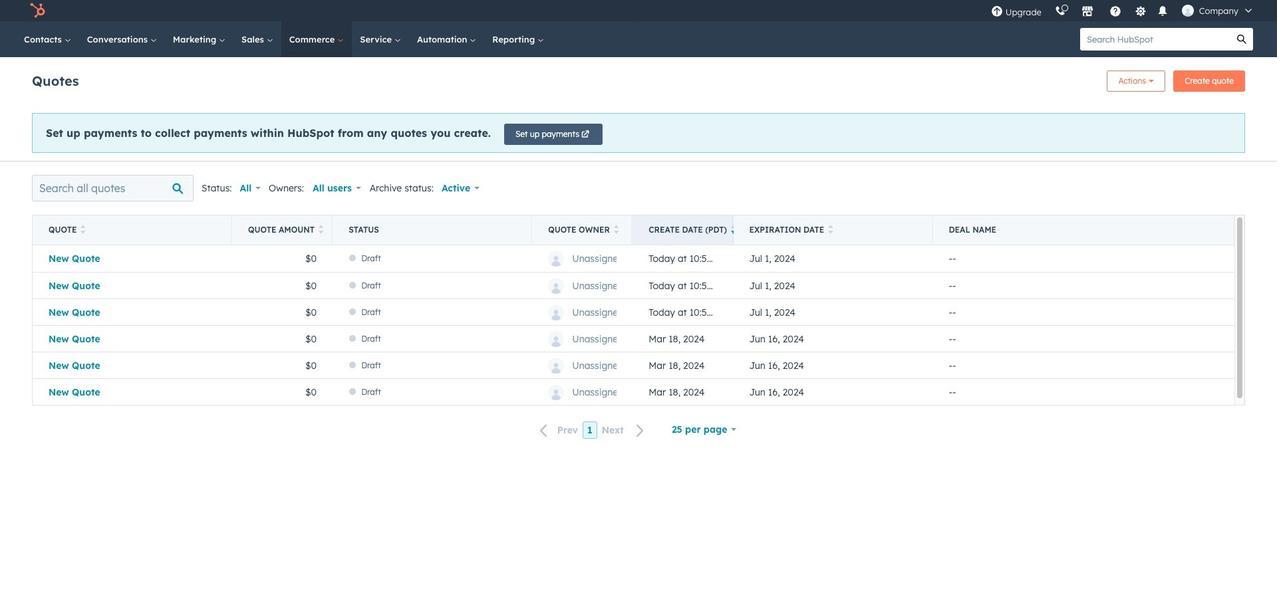 Task type: describe. For each thing, give the bounding box(es) containing it.
pagination navigation
[[532, 422, 653, 439]]

1 press to sort. image from the left
[[614, 225, 619, 234]]

2 press to sort. element from the left
[[319, 225, 324, 235]]

descending sort. press to sort ascending. element
[[731, 225, 736, 235]]

2 press to sort. image from the left
[[828, 225, 833, 234]]



Task type: vqa. For each thing, say whether or not it's contained in the screenshot.
About music-43917789.hubspotpagebuilder.com/about
no



Task type: locate. For each thing, give the bounding box(es) containing it.
0 horizontal spatial press to sort. image
[[81, 225, 86, 234]]

press to sort. image
[[614, 225, 619, 234], [828, 225, 833, 234]]

press to sort. image
[[81, 225, 86, 234], [319, 225, 324, 234]]

0 horizontal spatial press to sort. image
[[614, 225, 619, 234]]

page section element
[[0, 57, 1277, 161]]

press to sort. element
[[81, 225, 86, 235], [319, 225, 324, 235], [614, 225, 619, 235], [828, 225, 833, 235]]

1 horizontal spatial press to sort. image
[[319, 225, 324, 234]]

jacob simon image
[[1182, 5, 1194, 17]]

1 horizontal spatial press to sort. image
[[828, 225, 833, 234]]

column header
[[333, 216, 532, 245], [933, 216, 1235, 245]]

Search HubSpot search field
[[1080, 28, 1231, 51]]

3 press to sort. element from the left
[[614, 225, 619, 235]]

1 press to sort. element from the left
[[81, 225, 86, 235]]

1 column header from the left
[[333, 216, 532, 245]]

banner inside page section element
[[32, 67, 1245, 92]]

menu
[[984, 0, 1261, 21]]

0 horizontal spatial column header
[[333, 216, 532, 245]]

2 column header from the left
[[933, 216, 1235, 245]]

Search search field
[[32, 175, 194, 202]]

marketplaces image
[[1082, 6, 1093, 18]]

4 press to sort. element from the left
[[828, 225, 833, 235]]

1 horizontal spatial column header
[[933, 216, 1235, 245]]

descending sort. press to sort ascending. image
[[731, 225, 736, 234]]

2 press to sort. image from the left
[[319, 225, 324, 234]]

banner
[[32, 67, 1245, 92]]

1 press to sort. image from the left
[[81, 225, 86, 234]]



